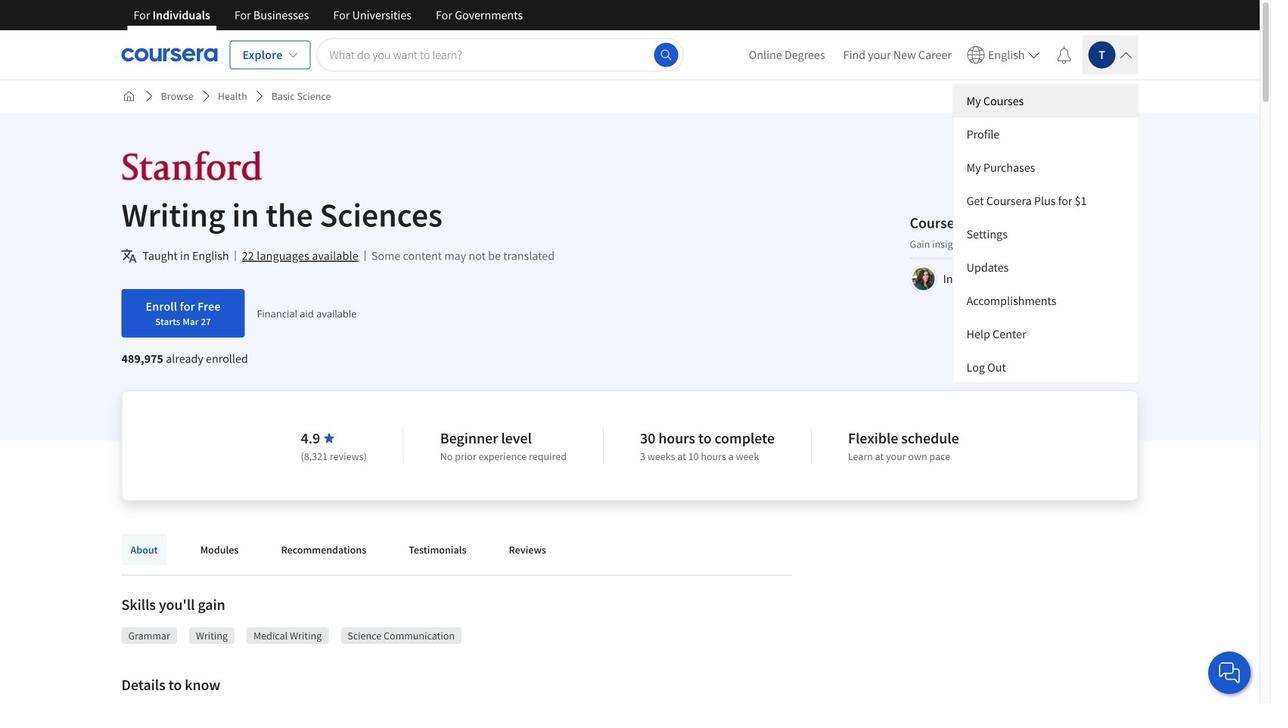 Task type: describe. For each thing, give the bounding box(es) containing it.
stanford university image
[[121, 149, 263, 183]]

home image
[[123, 90, 135, 102]]

What do you want to learn? text field
[[317, 38, 684, 72]]



Task type: vqa. For each thing, say whether or not it's contained in the screenshot.
access
no



Task type: locate. For each thing, give the bounding box(es) containing it.
None search field
[[317, 38, 684, 72]]

coursera image
[[121, 43, 218, 67]]

banner navigation
[[121, 0, 535, 42]]

menu
[[953, 84, 1139, 383]]

dr. kristin sainani image
[[912, 268, 935, 290]]



